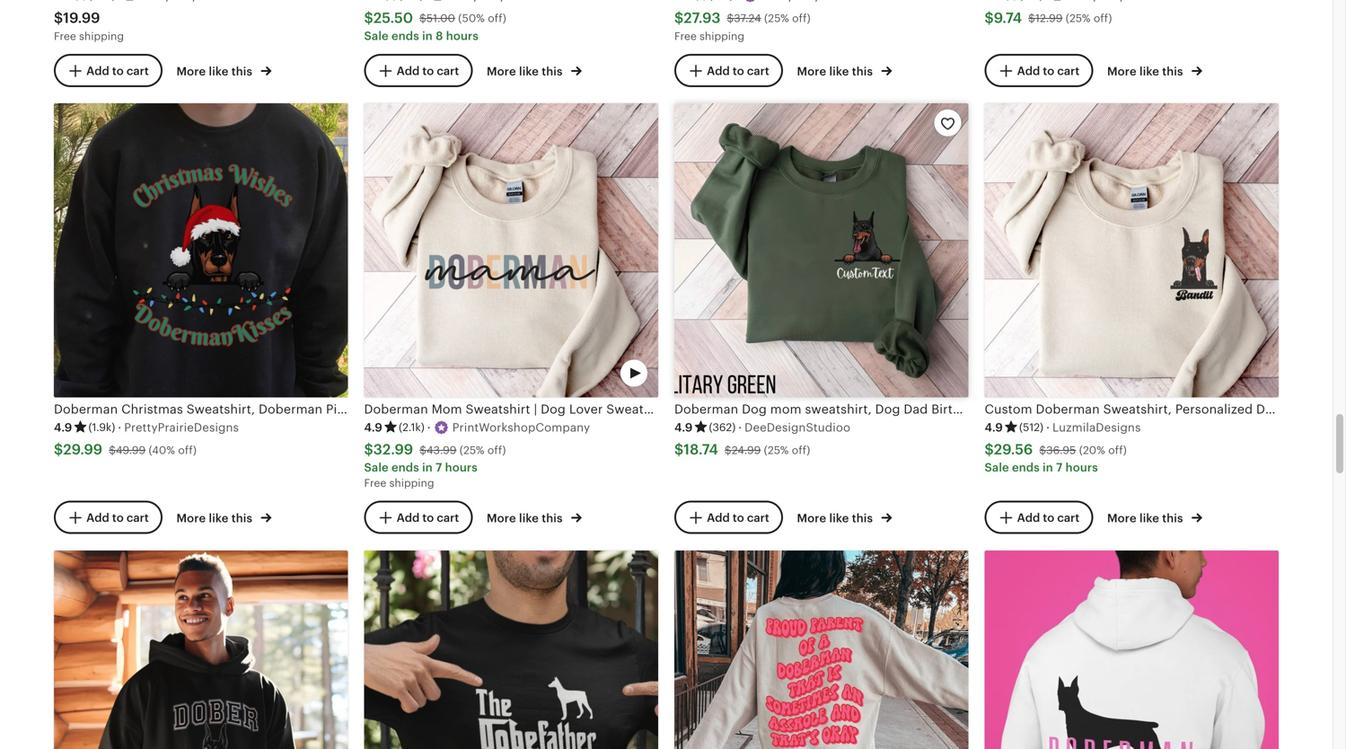 Task type: locate. For each thing, give the bounding box(es) containing it.
custom name doberman hoodie | personalized doberman sweater | custom doberman dad sweatshirt | personalized gift for doberman mom | dobie image
[[985, 550, 1279, 749]]

· right "(2.1k)"
[[427, 421, 431, 434]]

$ down (1.9k)
[[109, 444, 116, 456]]

more like this
[[177, 65, 255, 78], [487, 65, 566, 78], [797, 65, 876, 78], [1108, 65, 1187, 78], [177, 512, 255, 525], [487, 512, 566, 525], [797, 512, 876, 525], [1108, 512, 1187, 525]]

to down $ 29.56 $ 36.95 (20% off) sale ends in 7 hours
[[1043, 511, 1055, 525]]

add to cart for add to cart button under 8
[[397, 64, 459, 78]]

add to cart button down $ 27.93 $ 37.24 (25% off) free shipping
[[675, 54, 783, 87]]

ends inside the $ 25.50 $ 51.00 (50% off) sale ends in 8 hours
[[392, 29, 419, 43]]

hours inside the $ 25.50 $ 51.00 (50% off) sale ends in 8 hours
[[446, 29, 479, 43]]

add to cart for add to cart button underneath $ 32.99 $ 43.99 (25% off) sale ends in 7 hours free shipping at the left of page
[[397, 511, 459, 525]]

like for add to cart button underneath $ 29.56 $ 36.95 (20% off) sale ends in 7 hours
[[1140, 512, 1160, 525]]

· right (512)
[[1047, 421, 1050, 434]]

in down 43.99
[[422, 461, 433, 475]]

more like this for add to cart button underneath $ 18.74 $ 24.99 (25% off)
[[797, 512, 876, 525]]

free down 27.93
[[675, 30, 697, 42]]

4.9 star rating with 107 reviews image
[[675, 0, 734, 4]]

hours down (50%
[[446, 29, 479, 43]]

add to cart down $ 29.56 $ 36.95 (20% off) sale ends in 7 hours
[[1018, 511, 1080, 525]]

1 horizontal spatial shipping
[[389, 477, 434, 489]]

hours inside $ 32.99 $ 43.99 (25% off) sale ends in 7 hours free shipping
[[445, 461, 478, 475]]

· inside · prettyprairiedesigns
[[118, 421, 121, 434]]

this for add to cart button below $ 27.93 $ 37.24 (25% off) free shipping
[[852, 65, 873, 78]]

add for add to cart button underneath $ 32.99 $ 43.99 (25% off) sale ends in 7 hours free shipping at the left of page
[[397, 511, 420, 525]]

add down $ 19.99 free shipping on the top of page
[[86, 64, 109, 78]]

·
[[118, 421, 121, 434], [427, 421, 431, 434], [739, 421, 742, 434], [1047, 421, 1050, 434]]

$ down 4.8 star rating with 144 reviews image
[[364, 10, 374, 26]]

add for add to cart button under $ 29.99 $ 49.99 (40% off)
[[86, 511, 109, 525]]

more like this for add to cart button underneath $ 19.99 free shipping on the top of page
[[177, 65, 255, 78]]

$
[[54, 10, 63, 26], [364, 10, 374, 26], [675, 10, 684, 26], [985, 10, 994, 26], [420, 12, 427, 24], [727, 12, 734, 24], [1029, 12, 1036, 24], [54, 442, 63, 458], [364, 442, 374, 458], [675, 442, 684, 458], [985, 442, 994, 458], [109, 444, 116, 456], [420, 444, 427, 456], [725, 444, 732, 456], [1040, 444, 1047, 456]]

1 horizontal spatial free
[[364, 477, 387, 489]]

hours down (20%
[[1066, 461, 1099, 475]]

add to cart button down 8
[[364, 54, 473, 87]]

add down 29.99
[[86, 511, 109, 525]]

add down $ 27.93 $ 37.24 (25% off) free shipping
[[707, 64, 730, 78]]

ends down 25.50 on the left of page
[[392, 29, 419, 43]]

more for add to cart button underneath $ 19.99 free shipping on the top of page
[[177, 65, 206, 78]]

add down 18.74 in the right bottom of the page
[[707, 511, 730, 525]]

off) inside $ 29.56 $ 36.95 (20% off) sale ends in 7 hours
[[1109, 444, 1127, 456]]

printworkshopcompany
[[453, 421, 590, 434]]

this for add to cart button under $ 29.99 $ 49.99 (40% off)
[[232, 512, 253, 525]]

2 4.9 from the left
[[364, 421, 383, 434]]

$ 27.93 $ 37.24 (25% off) free shipping
[[675, 10, 811, 42]]

hours for 32.99
[[445, 461, 478, 475]]

4.9 up 18.74 in the right bottom of the page
[[675, 421, 693, 434]]

ends inside $ 32.99 $ 43.99 (25% off) sale ends in 7 hours free shipping
[[392, 461, 419, 475]]

to for add to cart button underneath $ 32.99 $ 43.99 (25% off) sale ends in 7 hours free shipping at the left of page
[[423, 511, 434, 525]]

to down $ 19.99 free shipping on the top of page
[[112, 64, 124, 78]]

doberman christmas sweatshirt, doberman pinscher shirt, doberman mom sweatshirt,  doberman dad sweatshirt, doberman sweatshirt,doberman gift image
[[54, 103, 348, 398]]

like for add to cart button below $ 27.93 $ 37.24 (25% off) free shipping
[[830, 65, 849, 78]]

ends inside $ 29.56 $ 36.95 (20% off) sale ends in 7 hours
[[1012, 461, 1040, 475]]

more for add to cart button underneath 12.99
[[1108, 65, 1137, 78]]

(25% inside $ 32.99 $ 43.99 (25% off) sale ends in 7 hours free shipping
[[460, 444, 485, 456]]

off) for 29.56
[[1109, 444, 1127, 456]]

add down $ 32.99 $ 43.99 (25% off) sale ends in 7 hours free shipping at the left of page
[[397, 511, 420, 525]]

(25%
[[765, 12, 790, 24], [1066, 12, 1091, 24], [460, 444, 485, 456], [764, 444, 789, 456]]

43.99
[[427, 444, 457, 456]]

$ down '4.9 star rating with 512 reviews' image
[[985, 442, 994, 458]]

free down 19.99 on the top of page
[[54, 30, 76, 42]]

add to cart down $ 27.93 $ 37.24 (25% off) free shipping
[[707, 64, 770, 78]]

4.9 for 29.99
[[54, 421, 72, 434]]

off) down the deedesignstudioo
[[792, 444, 811, 456]]

to down $ 29.99 $ 49.99 (40% off)
[[112, 511, 124, 525]]

32.99
[[374, 442, 413, 458]]

$ 29.99 $ 49.99 (40% off)
[[54, 442, 197, 458]]

add to cart for add to cart button underneath $ 29.56 $ 36.95 (20% off) sale ends in 7 hours
[[1018, 511, 1080, 525]]

deedesignstudioo
[[745, 421, 851, 434]]

4 · from the left
[[1047, 421, 1050, 434]]

off) right (50%
[[488, 12, 507, 24]]

29.56
[[994, 442, 1033, 458]]

(362)
[[709, 421, 736, 433]]

off) inside $ 32.99 $ 43.99 (25% off) sale ends in 7 hours free shipping
[[488, 444, 506, 456]]

sale down 25.50 on the left of page
[[364, 29, 389, 43]]

add for add to cart button under 8
[[397, 64, 420, 78]]

1 horizontal spatial 7
[[1057, 461, 1063, 475]]

sale inside the $ 25.50 $ 51.00 (50% off) sale ends in 8 hours
[[364, 29, 389, 43]]

off) for 29.99
[[178, 444, 197, 456]]

7
[[436, 461, 442, 475], [1057, 461, 1063, 475]]

custom doberman sweatshirt, personalized doberman shirt, doberman dad gift, doberman lover gifts, doberman mom gift, doberman gifts image
[[985, 103, 1279, 398]]

ends for 29.56
[[1012, 461, 1040, 475]]

0 horizontal spatial shipping
[[79, 30, 124, 42]]

doberman dog mom sweatshirt, dog dad birthday gift, custom dog ear shirt, personalized dog name, fur mama mug tumbler, new dog owner gifts image
[[675, 103, 969, 398]]

· for 18.74
[[739, 421, 742, 434]]

free
[[54, 30, 76, 42], [675, 30, 697, 42], [364, 477, 387, 489]]

shipping inside $ 27.93 $ 37.24 (25% off) free shipping
[[700, 30, 745, 42]]

7 for 29.56
[[1057, 461, 1063, 475]]

24.99
[[732, 444, 761, 456]]

dobefather t shirt, sweatshirt, dobe dad hoodie, doberman dad shirt, doberman gift shirt, unisex sweatshirt, doberman dad apparel image
[[364, 550, 659, 749]]

cart
[[127, 64, 149, 78], [437, 64, 459, 78], [747, 64, 770, 78], [1058, 64, 1080, 78], [127, 511, 149, 525], [437, 511, 459, 525], [747, 511, 770, 525], [1058, 511, 1080, 525]]

to down $ 32.99 $ 43.99 (25% off) sale ends in 7 hours free shipping at the left of page
[[423, 511, 434, 525]]

4.9 up 29.56 at the right bottom of the page
[[985, 421, 1003, 434]]

add to cart for add to cart button underneath $ 19.99 free shipping on the top of page
[[86, 64, 149, 78]]

(2.1k)
[[399, 421, 425, 433]]

in for 25.50
[[422, 29, 433, 43]]

· right (1.9k)
[[118, 421, 121, 434]]

7 inside $ 29.56 $ 36.95 (20% off) sale ends in 7 hours
[[1057, 461, 1063, 475]]

shipping down 32.99
[[389, 477, 434, 489]]

more for add to cart button below $ 27.93 $ 37.24 (25% off) free shipping
[[797, 65, 827, 78]]

1 · from the left
[[118, 421, 121, 434]]

(25% for 18.74
[[764, 444, 789, 456]]

(25% right 12.99
[[1066, 12, 1091, 24]]

doberman dog mom back print sweatshirt, gifts, funny sweater shirt, jumper, men women, him her image
[[675, 550, 969, 749]]

add to cart for add to cart button underneath $ 18.74 $ 24.99 (25% off)
[[707, 511, 770, 525]]

· for 29.56
[[1047, 421, 1050, 434]]

add to cart button
[[54, 54, 162, 87], [364, 54, 473, 87], [675, 54, 783, 87], [985, 54, 1094, 87], [54, 501, 162, 534], [364, 501, 473, 534], [675, 501, 783, 534], [985, 501, 1094, 534]]

$ down 4.9 star rating with 2.7k reviews image
[[54, 10, 63, 26]]

like for add to cart button under 8
[[519, 65, 539, 78]]

1 4.9 from the left
[[54, 421, 72, 434]]

to down the $ 25.50 $ 51.00 (50% off) sale ends in 8 hours
[[423, 64, 434, 78]]

· inside · luzmiladesigns
[[1047, 421, 1050, 434]]

off) inside $ 9.74 $ 12.99 (25% off)
[[1094, 12, 1113, 24]]

in inside the $ 25.50 $ 51.00 (50% off) sale ends in 8 hours
[[422, 29, 433, 43]]

add to cart down 24.99
[[707, 511, 770, 525]]

3 4.9 from the left
[[675, 421, 693, 434]]

hours inside $ 29.56 $ 36.95 (20% off) sale ends in 7 hours
[[1066, 461, 1099, 475]]

hours for 29.56
[[1066, 461, 1099, 475]]

add to cart button down $ 32.99 $ 43.99 (25% off) sale ends in 7 hours free shipping at the left of page
[[364, 501, 473, 534]]

this
[[232, 65, 253, 78], [542, 65, 563, 78], [852, 65, 873, 78], [1163, 65, 1184, 78], [232, 512, 253, 525], [542, 512, 563, 525], [852, 512, 873, 525], [1163, 512, 1184, 525]]

add
[[86, 64, 109, 78], [397, 64, 420, 78], [707, 64, 730, 78], [1018, 64, 1041, 78], [86, 511, 109, 525], [397, 511, 420, 525], [707, 511, 730, 525], [1018, 511, 1041, 525]]

more like this for add to cart button under $ 29.99 $ 49.99 (40% off)
[[177, 512, 255, 525]]

(25% inside $ 9.74 $ 12.99 (25% off)
[[1066, 12, 1091, 24]]

add to cart down 8
[[397, 64, 459, 78]]

2 horizontal spatial shipping
[[700, 30, 745, 42]]

to for add to cart button under 8
[[423, 64, 434, 78]]

like for add to cart button underneath 12.99
[[1140, 65, 1160, 78]]

$ 32.99 $ 43.99 (25% off) sale ends in 7 hours free shipping
[[364, 442, 506, 489]]

(25% inside $ 18.74 $ 24.99 (25% off)
[[764, 444, 789, 456]]

$ 25.50 $ 51.00 (50% off) sale ends in 8 hours
[[364, 10, 507, 43]]

add to cart
[[86, 64, 149, 78], [397, 64, 459, 78], [707, 64, 770, 78], [1018, 64, 1080, 78], [86, 511, 149, 525], [397, 511, 459, 525], [707, 511, 770, 525], [1018, 511, 1080, 525]]

18.74
[[684, 442, 719, 458]]

add for add to cart button underneath $ 19.99 free shipping on the top of page
[[86, 64, 109, 78]]

4.9 star rating with 512 reviews image
[[985, 419, 1044, 436]]

hours down 43.99
[[445, 461, 478, 475]]

add to cart button down $ 19.99 free shipping on the top of page
[[54, 54, 162, 87]]

off) inside $ 18.74 $ 24.99 (25% off)
[[792, 444, 811, 456]]

sale down 32.99
[[364, 461, 389, 475]]

hours
[[446, 29, 479, 43], [445, 461, 478, 475], [1066, 461, 1099, 475]]

off) right "37.24"
[[792, 12, 811, 24]]

add to cart down $ 29.99 $ 49.99 (40% off)
[[86, 511, 149, 525]]

sale inside $ 32.99 $ 43.99 (25% off) sale ends in 7 hours free shipping
[[364, 461, 389, 475]]

1 7 from the left
[[436, 461, 442, 475]]

shipping down 27.93
[[700, 30, 745, 42]]

sale for 29.56
[[985, 461, 1010, 475]]

$ right 9.74
[[1029, 12, 1036, 24]]

in inside $ 32.99 $ 43.99 (25% off) sale ends in 7 hours free shipping
[[422, 461, 433, 475]]

0 horizontal spatial free
[[54, 30, 76, 42]]

off) down printworkshopcompany
[[488, 444, 506, 456]]

add down $ 29.56 $ 36.95 (20% off) sale ends in 7 hours
[[1018, 511, 1041, 525]]

4.9 inside image
[[985, 421, 1003, 434]]

in for 32.99
[[422, 461, 433, 475]]

to down $ 27.93 $ 37.24 (25% off) free shipping
[[733, 64, 745, 78]]

$ down (362)
[[725, 444, 732, 456]]

(25% down · deedesignstudioo
[[764, 444, 789, 456]]

(25% right "37.24"
[[765, 12, 790, 24]]

(25% right 43.99
[[460, 444, 485, 456]]

add to cart down $ 32.99 $ 43.99 (25% off) sale ends in 7 hours free shipping at the left of page
[[397, 511, 459, 525]]

off) inside $ 27.93 $ 37.24 (25% off) free shipping
[[792, 12, 811, 24]]

more
[[177, 65, 206, 78], [487, 65, 516, 78], [797, 65, 827, 78], [1108, 65, 1137, 78], [177, 512, 206, 525], [487, 512, 516, 525], [797, 512, 827, 525], [1108, 512, 1137, 525]]

4.9
[[54, 421, 72, 434], [364, 421, 383, 434], [675, 421, 693, 434], [985, 421, 1003, 434]]

off)
[[488, 12, 507, 24], [792, 12, 811, 24], [1094, 12, 1113, 24], [178, 444, 197, 456], [488, 444, 506, 456], [792, 444, 811, 456], [1109, 444, 1127, 456]]

3 · from the left
[[739, 421, 742, 434]]

4.9 for 18.74
[[675, 421, 693, 434]]

4.9 star rating with 1.1k reviews image
[[985, 0, 1044, 4]]

4.9 up 32.99
[[364, 421, 383, 434]]

4 4.9 from the left
[[985, 421, 1003, 434]]

add down the $ 25.50 $ 51.00 (50% off) sale ends in 8 hours
[[397, 64, 420, 78]]

2 horizontal spatial free
[[675, 30, 697, 42]]

7 for 32.99
[[436, 461, 442, 475]]

add to cart button down $ 29.99 $ 49.99 (40% off)
[[54, 501, 162, 534]]

2 7 from the left
[[1057, 461, 1063, 475]]

ends down 32.99
[[392, 461, 419, 475]]

7 inside $ 32.99 $ 43.99 (25% off) sale ends in 7 hours free shipping
[[436, 461, 442, 475]]

· inside · deedesignstudioo
[[739, 421, 742, 434]]

in inside $ 29.56 $ 36.95 (20% off) sale ends in 7 hours
[[1043, 461, 1054, 475]]

4.9 for 32.99
[[364, 421, 383, 434]]

more for add to cart button underneath $ 29.56 $ 36.95 (20% off) sale ends in 7 hours
[[1108, 512, 1137, 525]]

like for add to cart button underneath $ 32.99 $ 43.99 (25% off) sale ends in 7 hours free shipping at the left of page
[[519, 512, 539, 525]]

to down 24.99
[[733, 511, 745, 525]]

ends down 29.56 at the right bottom of the page
[[1012, 461, 1040, 475]]

off) right 12.99
[[1094, 12, 1113, 24]]

sale
[[364, 29, 389, 43], [364, 461, 389, 475], [985, 461, 1010, 475]]

more like this for add to cart button underneath $ 32.99 $ 43.99 (25% off) sale ends in 7 hours free shipping at the left of page
[[487, 512, 566, 525]]

9.74
[[994, 10, 1022, 26]]

29.99
[[63, 442, 103, 458]]

more like this for add to cart button underneath $ 29.56 $ 36.95 (20% off) sale ends in 7 hours
[[1108, 512, 1187, 525]]

4.8 star rating with 144 reviews image
[[364, 0, 424, 4]]

sale down 29.56 at the right bottom of the page
[[985, 461, 1010, 475]]

like
[[209, 65, 229, 78], [519, 65, 539, 78], [830, 65, 849, 78], [1140, 65, 1160, 78], [209, 512, 229, 525], [519, 512, 539, 525], [830, 512, 849, 525], [1140, 512, 1160, 525]]

(25% inside $ 27.93 $ 37.24 (25% off) free shipping
[[765, 12, 790, 24]]

off) inside the $ 25.50 $ 51.00 (50% off) sale ends in 8 hours
[[488, 12, 507, 24]]

to down 12.99
[[1043, 64, 1055, 78]]

49.99
[[116, 444, 146, 456]]

ends
[[392, 29, 419, 43], [392, 461, 419, 475], [1012, 461, 1040, 475]]

· right (362)
[[739, 421, 742, 434]]

shipping
[[79, 30, 124, 42], [700, 30, 745, 42], [389, 477, 434, 489]]

4.9 up 29.99
[[54, 421, 72, 434]]

7 down 43.99
[[436, 461, 442, 475]]

in left 8
[[422, 29, 433, 43]]

7 down 36.95
[[1057, 461, 1063, 475]]

add down 12.99
[[1018, 64, 1041, 78]]

in down 36.95
[[1043, 461, 1054, 475]]

more like this link
[[177, 61, 272, 80], [487, 61, 582, 80], [797, 61, 892, 80], [1108, 61, 1203, 80], [177, 508, 272, 527], [487, 508, 582, 527], [797, 508, 892, 527], [1108, 508, 1203, 527]]

· prettyprairiedesigns
[[118, 421, 239, 434]]

shipping down 19.99 on the top of page
[[79, 30, 124, 42]]

add to cart down 12.99
[[1018, 64, 1080, 78]]

to
[[112, 64, 124, 78], [423, 64, 434, 78], [733, 64, 745, 78], [1043, 64, 1055, 78], [112, 511, 124, 525], [423, 511, 434, 525], [733, 511, 745, 525], [1043, 511, 1055, 525]]

0 horizontal spatial 7
[[436, 461, 442, 475]]

· deedesignstudioo
[[739, 421, 851, 434]]

in
[[422, 29, 433, 43], [422, 461, 433, 475], [1043, 461, 1054, 475]]

off) down prettyprairiedesigns
[[178, 444, 197, 456]]

$ down the 4.9 star rating with 362 reviews image
[[675, 442, 684, 458]]

(40%
[[149, 444, 175, 456]]

free down 32.99
[[364, 477, 387, 489]]

add to cart down $ 19.99 free shipping on the top of page
[[86, 64, 149, 78]]

shipping inside $ 19.99 free shipping
[[79, 30, 124, 42]]

$ down "4.9 star rating with 1.9k reviews" image
[[54, 442, 63, 458]]

more like this for add to cart button underneath 12.99
[[1108, 65, 1187, 78]]

19.99
[[63, 10, 100, 26]]

sale inside $ 29.56 $ 36.95 (20% off) sale ends in 7 hours
[[985, 461, 1010, 475]]

off) right (20%
[[1109, 444, 1127, 456]]

off) inside $ 29.99 $ 49.99 (40% off)
[[178, 444, 197, 456]]



Task type: describe. For each thing, give the bounding box(es) containing it.
off) for 27.93
[[792, 12, 811, 24]]

$ inside $ 19.99 free shipping
[[54, 10, 63, 26]]

free inside $ 27.93 $ 37.24 (25% off) free shipping
[[675, 30, 697, 42]]

add for add to cart button underneath $ 18.74 $ 24.99 (25% off)
[[707, 511, 730, 525]]

doberman mom sweatshirt | dog lover sweatshirt | dobie mom sweatshirts | woman gift | custom dog name shirt | doberman dog mom image
[[364, 103, 659, 398]]

$ down "(2.1k)"
[[420, 444, 427, 456]]

in for 29.56
[[1043, 461, 1054, 475]]

4.9 star rating with 2.1k reviews image
[[364, 419, 425, 436]]

like for add to cart button under $ 29.99 $ 49.99 (40% off)
[[209, 512, 229, 525]]

(20%
[[1080, 444, 1106, 456]]

off) for 18.74
[[792, 444, 811, 456]]

51.00
[[427, 12, 455, 24]]

(50%
[[458, 12, 485, 24]]

add for add to cart button below $ 27.93 $ 37.24 (25% off) free shipping
[[707, 64, 730, 78]]

this for add to cart button under 8
[[542, 65, 563, 78]]

this for add to cart button underneath $ 29.56 $ 36.95 (20% off) sale ends in 7 hours
[[1163, 512, 1184, 525]]

more like this for add to cart button under 8
[[487, 65, 566, 78]]

prettyprairiedesigns
[[124, 421, 239, 434]]

off) for 32.99
[[488, 444, 506, 456]]

shipping inside $ 32.99 $ 43.99 (25% off) sale ends in 7 hours free shipping
[[389, 477, 434, 489]]

more for add to cart button underneath $ 18.74 $ 24.99 (25% off)
[[797, 512, 827, 525]]

like for add to cart button underneath $ 18.74 $ 24.99 (25% off)
[[830, 512, 849, 525]]

$ 18.74 $ 24.99 (25% off)
[[675, 442, 811, 458]]

sale for 25.50
[[364, 29, 389, 43]]

hours for 25.50
[[446, 29, 479, 43]]

37.24
[[734, 12, 762, 24]]

add to cart button down 12.99
[[985, 54, 1094, 87]]

add to cart button down $ 29.56 $ 36.95 (20% off) sale ends in 7 hours
[[985, 501, 1094, 534]]

4.9 star rating with 2.7k reviews image
[[54, 0, 116, 4]]

$ down (512)
[[1040, 444, 1047, 456]]

$ 19.99 free shipping
[[54, 10, 124, 42]]

this for add to cart button underneath $ 18.74 $ 24.99 (25% off)
[[852, 512, 873, 525]]

add for add to cart button underneath 12.99
[[1018, 64, 1041, 78]]

4.9 for 29.56
[[985, 421, 1003, 434]]

$ 9.74 $ 12.99 (25% off)
[[985, 10, 1113, 26]]

ends for 32.99
[[392, 461, 419, 475]]

more for add to cart button under 8
[[487, 65, 516, 78]]

this for add to cart button underneath 12.99
[[1163, 65, 1184, 78]]

· luzmiladesigns
[[1047, 421, 1141, 434]]

36.95
[[1047, 444, 1077, 456]]

product video element
[[364, 103, 659, 398]]

27.93
[[684, 10, 721, 26]]

to for add to cart button underneath 12.99
[[1043, 64, 1055, 78]]

free inside $ 32.99 $ 43.99 (25% off) sale ends in 7 hours free shipping
[[364, 477, 387, 489]]

add to cart for add to cart button below $ 27.93 $ 37.24 (25% off) free shipping
[[707, 64, 770, 78]]

dober dad sweatshirt, doberman hoodie, doberman gifts, dobie tee, dog dad sweatshirt men, custom dog shirt, dog sweaters, dog dada image
[[54, 550, 348, 749]]

to for add to cart button underneath $ 18.74 $ 24.99 (25% off)
[[733, 511, 745, 525]]

12.99
[[1036, 12, 1063, 24]]

$ inside $ 9.74 $ 12.99 (25% off)
[[1029, 12, 1036, 24]]

this for add to cart button underneath $ 32.99 $ 43.99 (25% off) sale ends in 7 hours free shipping at the left of page
[[542, 512, 563, 525]]

· for 29.99
[[118, 421, 121, 434]]

$ inside $ 29.99 $ 49.99 (40% off)
[[109, 444, 116, 456]]

$ 29.56 $ 36.95 (20% off) sale ends in 7 hours
[[985, 442, 1127, 475]]

(1.9k)
[[88, 421, 115, 433]]

ends for 25.50
[[392, 29, 419, 43]]

(512)
[[1020, 421, 1044, 433]]

more for add to cart button under $ 29.99 $ 49.99 (40% off)
[[177, 512, 206, 525]]

8
[[436, 29, 443, 43]]

4.9 star rating with 362 reviews image
[[675, 419, 736, 436]]

sale for 32.99
[[364, 461, 389, 475]]

$ down the '4.9 star rating with 2.1k reviews' image
[[364, 442, 374, 458]]

$ right 25.50 on the left of page
[[420, 12, 427, 24]]

this for add to cart button underneath $ 19.99 free shipping on the top of page
[[232, 65, 253, 78]]

luzmiladesigns
[[1053, 421, 1141, 434]]

$ down the 4.9 star rating with 107 reviews image
[[675, 10, 684, 26]]

(25% for 9.74
[[1066, 12, 1091, 24]]

to for add to cart button underneath $ 29.56 $ 36.95 (20% off) sale ends in 7 hours
[[1043, 511, 1055, 525]]

(25% for 32.99
[[460, 444, 485, 456]]

add for add to cart button underneath $ 29.56 $ 36.95 (20% off) sale ends in 7 hours
[[1018, 511, 1041, 525]]

25.50
[[374, 10, 413, 26]]

off) for 25.50
[[488, 12, 507, 24]]

to for add to cart button below $ 27.93 $ 37.24 (25% off) free shipping
[[733, 64, 745, 78]]

2 · from the left
[[427, 421, 431, 434]]

$ down 4.9 star rating with 1.1k reviews image
[[985, 10, 994, 26]]

$ right 27.93
[[727, 12, 734, 24]]

off) for 9.74
[[1094, 12, 1113, 24]]

like for add to cart button underneath $ 19.99 free shipping on the top of page
[[209, 65, 229, 78]]

4.9 star rating with 1.9k reviews image
[[54, 419, 115, 436]]

free inside $ 19.99 free shipping
[[54, 30, 76, 42]]

to for add to cart button underneath $ 19.99 free shipping on the top of page
[[112, 64, 124, 78]]

add to cart for add to cart button underneath 12.99
[[1018, 64, 1080, 78]]

add to cart button down $ 18.74 $ 24.99 (25% off)
[[675, 501, 783, 534]]

add to cart for add to cart button under $ 29.99 $ 49.99 (40% off)
[[86, 511, 149, 525]]

to for add to cart button under $ 29.99 $ 49.99 (40% off)
[[112, 511, 124, 525]]

(25% for 27.93
[[765, 12, 790, 24]]

more like this for add to cart button below $ 27.93 $ 37.24 (25% off) free shipping
[[797, 65, 876, 78]]

$ inside $ 18.74 $ 24.99 (25% off)
[[725, 444, 732, 456]]

more for add to cart button underneath $ 32.99 $ 43.99 (25% off) sale ends in 7 hours free shipping at the left of page
[[487, 512, 516, 525]]



Task type: vqa. For each thing, say whether or not it's contained in the screenshot.
DESSERT PAINTING
no



